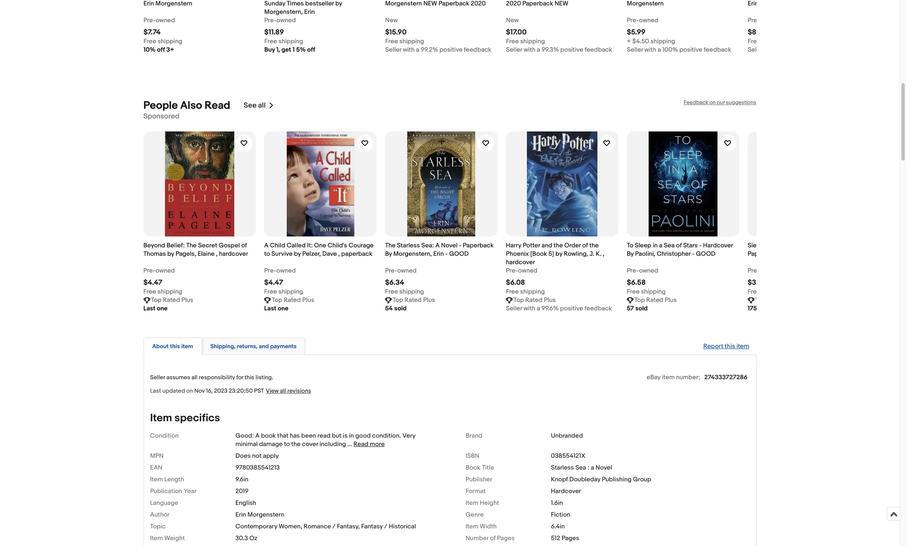 Task type: locate. For each thing, give the bounding box(es) containing it.
$4.47 text field up last one text field
[[264, 278, 283, 287]]

read more
[[354, 440, 385, 448]]

1 new text field from the left
[[385, 16, 398, 25]]

length
[[164, 475, 184, 483]]

1 horizontal spatial the
[[554, 241, 563, 249]]

1 horizontal spatial hardcover
[[506, 258, 535, 266]]

free up buy
[[264, 37, 277, 45]]

last one for to
[[264, 304, 289, 312]]

top rated plus for the starless sea: a novel - paperback by morgenstern, erin - good
[[393, 296, 435, 304]]

0 horizontal spatial the
[[291, 440, 301, 448]]

Last one text field
[[264, 304, 289, 313]]

0 horizontal spatial $4.47 text field
[[143, 278, 162, 287]]

of inside beyond belief: the secret gospel of thomas by pagels, elaine , hardcover
[[241, 241, 247, 249]]

this right about
[[170, 343, 180, 350]]

top rated plus for beyond belief: the secret gospel of thomas by pagels, elaine , hardcover
[[151, 296, 193, 304]]

item
[[737, 342, 750, 350], [181, 343, 193, 350], [662, 373, 675, 381]]

1 rated from the left
[[163, 296, 180, 304]]

pre- down the "survive"
[[264, 267, 277, 275]]

elaine
[[198, 250, 215, 258]]

99.2%
[[421, 46, 438, 54], [784, 46, 801, 54]]

of up christopher
[[676, 241, 682, 249]]

courage
[[349, 241, 374, 249]]

0 horizontal spatial hardcover
[[551, 487, 581, 495]]

2 horizontal spatial top rated plus text field
[[756, 296, 798, 304]]

1 vertical spatial in
[[349, 432, 354, 440]]

new for $15.90
[[385, 16, 398, 24]]

to down child
[[264, 250, 270, 258]]

seller down $15.90 text box
[[385, 46, 402, 54]]

weight
[[164, 534, 185, 542]]

1 top rated plus from the left
[[151, 296, 193, 304]]

of
[[241, 241, 247, 249], [583, 241, 588, 249], [676, 241, 682, 249], [490, 534, 496, 542]]

1 by from the left
[[385, 250, 392, 258]]

1 horizontal spatial by
[[294, 250, 301, 258]]

starless sea : a novel
[[551, 464, 612, 472]]

1 top from the left
[[151, 296, 161, 304]]

99.3%
[[542, 46, 559, 54]]

one
[[157, 304, 168, 312], [278, 304, 289, 312]]

1 plus from the left
[[181, 296, 193, 304]]

free shipping text field down $6.34
[[385, 288, 424, 296]]

1 horizontal spatial the
[[385, 241, 396, 249]]

1 vertical spatial starless
[[551, 464, 574, 472]]

top up 54 sold
[[393, 296, 403, 304]]

1 horizontal spatial pre-owned $4.47 free shipping
[[264, 267, 303, 296]]

6 top from the left
[[756, 296, 766, 304]]

1 horizontal spatial good
[[696, 250, 716, 258]]

1 horizontal spatial top rated plus text field
[[635, 296, 677, 304]]

novel inside the starless sea: a novel - paperback by morgenstern, erin - good
[[441, 241, 458, 249]]

last one up payments
[[264, 304, 289, 312]]

1 vertical spatial all
[[192, 374, 198, 381]]

shipping inside pre-owned $7.74 free shipping 10% off 3+
[[158, 37, 182, 45]]

0 horizontal spatial by
[[167, 250, 174, 258]]

2 by from the left
[[294, 250, 301, 258]]

3 top rated plus text field from the left
[[393, 296, 435, 304]]

57 sold text field
[[627, 304, 648, 313]]

1 good from the left
[[449, 250, 469, 258]]

1 horizontal spatial off
[[307, 46, 315, 54]]

all right view
[[280, 387, 286, 394]]

2 seller with a 99.2% positive feedback text field from the left
[[748, 46, 854, 54]]

item right about
[[181, 343, 193, 350]]

1 horizontal spatial a
[[264, 241, 269, 249]]

4 top rated plus from the left
[[514, 296, 556, 304]]

a inside the starless sea: a novel - paperback by morgenstern, erin - good
[[436, 241, 440, 249]]

3 by from the left
[[780, 250, 787, 258]]

english
[[236, 499, 256, 507]]

top rated plus up the 99.6%
[[514, 296, 556, 304]]

owned inside harry potter and the order of the phoenix [book 5] by rowling, j. k. , hardcover pre-owned $6.08 free shipping
[[518, 267, 538, 275]]

$4.47 text field
[[143, 278, 162, 287], [264, 278, 283, 287]]

- right stars
[[700, 241, 702, 249]]

$15.90
[[385, 28, 407, 36]]

plus for siege and storm (the grisha trilogy) - paperback by bardugo, leigh - good
[[786, 296, 798, 304]]

rated for siege and storm (the grisha trilogy) - paperback by bardugo, leigh - good
[[767, 296, 785, 304]]

new up $17.00 text box
[[506, 16, 519, 24]]

and inside 'siege and storm (the grisha trilogy) - paperback by bardugo, leigh - good'
[[766, 241, 777, 249]]

0 vertical spatial to
[[264, 250, 270, 258]]

2 new text field from the left
[[506, 16, 519, 25]]

paperback down 'siege'
[[748, 250, 779, 258]]

gospel
[[219, 241, 240, 249]]

the starless sea: a novel - paperback by morgenstern, erin - good
[[385, 241, 494, 258]]

positive inside text box
[[560, 304, 583, 312]]

one up payments
[[278, 304, 289, 312]]

2 $4.47 text field from the left
[[264, 278, 283, 287]]

Top Rated Plus text field
[[514, 296, 556, 304], [635, 296, 677, 304], [756, 296, 798, 304]]

and for harry potter and the order of the phoenix [book 5] by rowling, j. k. , hardcover pre-owned $6.08 free shipping
[[542, 241, 552, 249]]

0 vertical spatial hardcover
[[703, 241, 733, 249]]

0 horizontal spatial hardcover
[[219, 250, 248, 258]]

this inside button
[[170, 343, 180, 350]]

by down 'to'
[[627, 250, 634, 258]]

top rated plus up last one text field
[[272, 296, 314, 304]]

1 $4.47 text field from the left
[[143, 278, 162, 287]]

2 plus from the left
[[302, 296, 314, 304]]

pre- up $6.58
[[627, 267, 639, 275]]

sold for $3.98
[[759, 304, 771, 312]]

2 horizontal spatial top rated plus text field
[[393, 296, 435, 304]]

0 horizontal spatial ,
[[216, 250, 218, 258]]

free down $17.00 text box
[[506, 37, 519, 45]]

seller down $8.41 text field
[[748, 46, 764, 54]]

1 horizontal spatial hardcover
[[703, 241, 733, 249]]

1 horizontal spatial sold
[[636, 304, 648, 312]]

0 horizontal spatial pages
[[497, 534, 515, 542]]

1 horizontal spatial in
[[653, 241, 658, 249]]

0 horizontal spatial novel
[[441, 241, 458, 249]]

0 horizontal spatial read
[[205, 99, 230, 112]]

good:
[[236, 432, 254, 440]]

order
[[565, 241, 581, 249]]

the down the has at the left
[[291, 440, 301, 448]]

erin inside the starless sea: a novel - paperback by morgenstern, erin - good
[[433, 250, 444, 258]]

that
[[277, 432, 289, 440]]

free shipping text field for $8.41
[[748, 37, 787, 46]]

read
[[205, 99, 230, 112], [354, 440, 369, 448]]

shipping inside pre-owned $5.99 + $4.50 shipping seller with a 100% positive feedback
[[651, 37, 675, 45]]

0 vertical spatial paperback
[[463, 241, 494, 249]]

0 horizontal spatial top rated plus text field
[[514, 296, 556, 304]]

been
[[301, 432, 316, 440]]

about this item button
[[152, 342, 193, 350]]

$17.00 text field
[[506, 28, 527, 36]]

good
[[449, 250, 469, 258], [696, 250, 716, 258], [837, 250, 856, 258]]

0 horizontal spatial new text field
[[385, 16, 398, 25]]

this
[[725, 342, 735, 350], [170, 343, 180, 350], [245, 374, 254, 381]]

1 horizontal spatial /
[[384, 522, 387, 530]]

positive inside new $17.00 free shipping seller with a 99.3% positive feedback
[[561, 46, 584, 54]]

read right also
[[205, 99, 230, 112]]

rated
[[163, 296, 180, 304], [284, 296, 301, 304], [405, 296, 422, 304], [526, 296, 543, 304], [647, 296, 664, 304], [767, 296, 785, 304]]

see all
[[244, 101, 266, 110]]

1 the from the left
[[186, 241, 197, 249]]

top for siege and storm (the grisha trilogy) - paperback by bardugo, leigh - good
[[756, 296, 766, 304]]

this right for
[[245, 374, 254, 381]]

pre-owned text field up $5.99 text field
[[627, 16, 659, 25]]

sea left :
[[576, 464, 586, 472]]

by
[[385, 250, 392, 258], [627, 250, 634, 258], [780, 250, 787, 258]]

$5.99
[[627, 28, 646, 36]]

1 horizontal spatial read
[[354, 440, 369, 448]]

shipping down $15.90 text box
[[400, 37, 424, 45]]

pre-owned text field up $3.98
[[748, 267, 779, 275]]

3 top rated plus text field from the left
[[756, 296, 798, 304]]

paperback inside 'siege and storm (the grisha trilogy) - paperback by bardugo, leigh - good'
[[748, 250, 779, 258]]

6 rated from the left
[[767, 296, 785, 304]]

rated up 57 sold at the right
[[647, 296, 664, 304]]

of for beyond belief: the secret gospel of thomas by pagels, elaine , hardcover
[[241, 241, 247, 249]]

1 pages from the left
[[497, 534, 515, 542]]

1 by from the left
[[167, 250, 174, 258]]

new inside new $15.90 free shipping seller with a 99.2% positive feedback
[[385, 16, 398, 24]]

shipping down $6.34
[[399, 288, 424, 296]]

of inside to sleep in a sea of stars - hardcover by paolini, christopher - good
[[676, 241, 682, 249]]

57 sold
[[627, 304, 648, 312]]

seller with a 99.2% positive feedback text field for $15.90
[[385, 46, 492, 54]]

free shipping text field down $15.90 text box
[[385, 37, 424, 46]]

1 horizontal spatial erin
[[433, 250, 444, 258]]

free shipping text field for $17.00
[[506, 37, 545, 46]]

rated for to sleep in a sea of stars - hardcover by paolini, christopher - good
[[647, 296, 664, 304]]

Seller with a 99.3% positive feedback text field
[[506, 46, 612, 54]]

shipping up buy 1, get 1 5% off text field
[[279, 37, 303, 45]]

sold right 175
[[759, 304, 771, 312]]

plus for the starless sea: a novel - paperback by morgenstern, erin - good
[[423, 296, 435, 304]]

free up last one text box
[[143, 288, 156, 296]]

54 sold text field
[[385, 304, 407, 313]]

1 , from the left
[[216, 250, 218, 258]]

with
[[403, 46, 415, 54], [524, 46, 536, 54], [645, 46, 657, 54], [766, 46, 777, 54], [524, 304, 536, 312]]

512 pages
[[551, 534, 580, 542]]

sold inside text field
[[759, 304, 771, 312]]

0 horizontal spatial one
[[157, 304, 168, 312]]

54
[[385, 304, 393, 312]]

romance
[[304, 522, 331, 530]]

free shipping text field up last one text box
[[143, 288, 182, 296]]

a inside to sleep in a sea of stars - hardcover by paolini, christopher - good
[[659, 241, 663, 249]]

pre- inside pre-owned $6.34 free shipping
[[385, 267, 397, 275]]

with inside pre-owned $5.99 + $4.50 shipping seller with a 100% positive feedback
[[645, 46, 657, 54]]

1 vertical spatial to
[[284, 440, 290, 448]]

$6.34 text field
[[385, 278, 404, 287]]

5 plus from the left
[[665, 296, 677, 304]]

siege and storm (the grisha trilogy) - paperback by bardugo, leigh - good
[[748, 241, 856, 258]]

$3.98 text field
[[748, 278, 767, 287]]

2 horizontal spatial by
[[780, 250, 787, 258]]

top rated plus for harry potter and the order of the phoenix [book 5] by rowling, j. k. , hardcover
[[514, 296, 556, 304]]

2 horizontal spatial this
[[725, 342, 735, 350]]

this for report
[[725, 342, 735, 350]]

new text field up $17.00 text box
[[506, 16, 519, 25]]

Top Rated Plus text field
[[151, 296, 193, 304], [272, 296, 314, 304], [393, 296, 435, 304]]

1 horizontal spatial and
[[542, 241, 552, 249]]

Pre-owned text field
[[144, 16, 175, 25], [627, 16, 659, 25], [385, 267, 417, 275], [748, 267, 779, 275]]

0 horizontal spatial top rated plus text field
[[151, 296, 193, 304]]

free
[[144, 37, 156, 45], [264, 37, 277, 45], [385, 37, 398, 45], [506, 37, 519, 45], [748, 37, 761, 45], [143, 288, 156, 296], [264, 288, 277, 296], [385, 288, 398, 296], [506, 288, 519, 296], [627, 288, 640, 296], [748, 288, 761, 296]]

1 horizontal spatial $4.47
[[264, 278, 283, 287]]

99.2% inside new $15.90 free shipping seller with a 99.2% positive feedback
[[421, 46, 438, 54]]

rated up 175 sold on the bottom right
[[767, 296, 785, 304]]

free inside new $15.90 free shipping seller with a 99.2% positive feedback
[[385, 37, 398, 45]]

top rated plus for a child called it: one child's courage to survive by pelzer, dave , paperback
[[272, 296, 314, 304]]

0 horizontal spatial and
[[259, 343, 269, 350]]

pre-owned text field for $6.34
[[385, 267, 417, 275]]

sold for $6.58
[[636, 304, 648, 312]]

free shipping text field down $6.58 text box
[[627, 288, 666, 296]]

feedback on our suggestions
[[684, 99, 757, 106]]

0 horizontal spatial /
[[333, 522, 336, 530]]

1 last one from the left
[[143, 304, 168, 312]]

1 horizontal spatial sea
[[664, 241, 675, 249]]

condition
[[150, 432, 179, 440]]

4 top from the left
[[514, 296, 524, 304]]

1 horizontal spatial pages
[[562, 534, 580, 542]]

1 horizontal spatial to
[[284, 440, 290, 448]]

seller assumes all responsibility for this listing.
[[150, 374, 273, 381]]

has
[[290, 432, 300, 440]]

0 horizontal spatial new
[[385, 16, 398, 24]]

sleep
[[635, 241, 652, 249]]

0 horizontal spatial sold
[[394, 304, 407, 312]]

1 horizontal spatial all
[[258, 101, 266, 110]]

minimal
[[236, 440, 258, 448]]

0 horizontal spatial to
[[264, 250, 270, 258]]

New text field
[[385, 16, 398, 25], [506, 16, 519, 25]]

a inside a child called it: one child's courage to survive by pelzer, dave , paperback
[[264, 241, 269, 249]]

top rated plus for siege and storm (the grisha trilogy) - paperback by bardugo, leigh - good
[[756, 296, 798, 304]]

a left child
[[264, 241, 269, 249]]

1 vertical spatial hardcover
[[551, 487, 581, 495]]

item up 'condition'
[[150, 411, 172, 424]]

$7.74 text field
[[144, 28, 161, 36]]

and for shipping, returns, and payments
[[259, 343, 269, 350]]

2 horizontal spatial and
[[766, 241, 777, 249]]

free inside pre-owned $6.34 free shipping
[[385, 288, 398, 296]]

2 horizontal spatial ,
[[603, 250, 605, 258]]

1 99.2% from the left
[[421, 46, 438, 54]]

5 top from the left
[[635, 296, 645, 304]]

hardcover inside harry potter and the order of the phoenix [book 5] by rowling, j. k. , hardcover pre-owned $6.08 free shipping
[[506, 258, 535, 266]]

1 horizontal spatial starless
[[551, 464, 574, 472]]

2 top rated plus from the left
[[272, 296, 314, 304]]

1 horizontal spatial new
[[506, 16, 519, 24]]

1 vertical spatial erin
[[236, 511, 246, 519]]

erin down sea:
[[433, 250, 444, 258]]

4 plus from the left
[[544, 296, 556, 304]]

2 top from the left
[[272, 296, 282, 304]]

last up about
[[143, 304, 156, 312]]

shipping down the $17.00
[[520, 37, 545, 45]]

2 off from the left
[[307, 46, 315, 54]]

a left book
[[255, 432, 260, 440]]

novel for a
[[596, 464, 612, 472]]

1 horizontal spatial one
[[278, 304, 289, 312]]

pre-owned $8.41 free shipping seller with a 99.2% positive feedback
[[748, 16, 854, 54]]

1 top rated plus text field from the left
[[514, 296, 556, 304]]

6 top rated plus from the left
[[756, 296, 798, 304]]

the inside beyond belief: the secret gospel of thomas by pagels, elaine , hardcover
[[186, 241, 197, 249]]

3 rated from the left
[[405, 296, 422, 304]]

item inside button
[[181, 343, 193, 350]]

pre-owned text field up $6.08
[[506, 267, 538, 275]]

1 vertical spatial hardcover
[[506, 258, 535, 266]]

0 horizontal spatial erin
[[236, 511, 246, 519]]

1 horizontal spatial last one
[[264, 304, 289, 312]]

1 vertical spatial sea
[[576, 464, 586, 472]]

0 horizontal spatial good
[[449, 250, 469, 258]]

1 vertical spatial paperback
[[748, 250, 779, 258]]

2 pre-owned $4.47 free shipping from the left
[[264, 267, 303, 296]]

pre-owned $4.47 free shipping up last one text box
[[143, 267, 182, 296]]

/ left fantasy,
[[333, 522, 336, 530]]

by down storm
[[780, 250, 787, 258]]

by inside beyond belief: the secret gospel of thomas by pagels, elaine , hardcover
[[167, 250, 174, 258]]

and inside button
[[259, 343, 269, 350]]

erin down english
[[236, 511, 246, 519]]

Free shipping text field
[[264, 37, 303, 46], [748, 37, 787, 46], [264, 288, 303, 296], [506, 288, 545, 296], [748, 288, 787, 296]]

sold inside "text field"
[[394, 304, 407, 312]]

1 horizontal spatial 99.2%
[[784, 46, 801, 54]]

read
[[318, 432, 331, 440]]

pagels,
[[176, 250, 196, 258]]

0 horizontal spatial a
[[255, 432, 260, 440]]

1 horizontal spatial ,
[[338, 250, 340, 258]]

2 99.2% from the left
[[784, 46, 801, 54]]

1 vertical spatial on
[[186, 387, 193, 394]]

tab list containing about this item
[[143, 336, 757, 355]]

by down called
[[294, 250, 301, 258]]

shipping inside pre-owned $6.34 free shipping
[[399, 288, 424, 296]]

2 horizontal spatial the
[[590, 241, 599, 249]]

top rated plus up 175 sold on the bottom right
[[756, 296, 798, 304]]

10% off 3+ text field
[[144, 46, 174, 54]]

hardcover down phoenix
[[506, 258, 535, 266]]

item down 'ean'
[[150, 475, 163, 483]]

2 horizontal spatial all
[[280, 387, 286, 394]]

99.2% inside pre-owned $8.41 free shipping seller with a 99.2% positive feedback
[[784, 46, 801, 54]]

by inside harry potter and the order of the phoenix [book 5] by rowling, j. k. , hardcover pre-owned $6.08 free shipping
[[556, 250, 563, 258]]

pre- inside pre-owned $11.89 free shipping buy 1, get 1 5% off
[[264, 16, 277, 24]]

paperback inside the starless sea: a novel - paperback by morgenstern, erin - good
[[463, 241, 494, 249]]

0 vertical spatial novel
[[441, 241, 458, 249]]

potter
[[523, 241, 540, 249]]

top rated plus text field down the pre-owned $6.58 free shipping
[[635, 296, 677, 304]]

item
[[150, 411, 172, 424], [150, 475, 163, 483], [466, 499, 479, 507], [466, 522, 479, 530], [150, 534, 163, 542]]

top rated plus text field for $3.98
[[756, 296, 798, 304]]

0 horizontal spatial off
[[157, 46, 165, 54]]

rated for the starless sea: a novel - paperback by morgenstern, erin - good
[[405, 296, 422, 304]]

1 off from the left
[[157, 46, 165, 54]]

free shipping text field down the $17.00
[[506, 37, 545, 46]]

Free shipping text field
[[144, 37, 182, 46], [385, 37, 424, 46], [506, 37, 545, 46], [143, 288, 182, 296], [385, 288, 424, 296], [627, 288, 666, 296]]

0 horizontal spatial starless
[[397, 241, 420, 249]]

2 $4.47 from the left
[[264, 278, 283, 287]]

cover
[[302, 440, 318, 448]]

$4.47 text field for beyond belief: the secret gospel of thomas by pagels, elaine , hardcover
[[143, 278, 162, 287]]

pre- up $5.99
[[627, 16, 639, 24]]

0 vertical spatial in
[[653, 241, 658, 249]]

pre-owned text field for beyond belief: the secret gospel of thomas by pagels, elaine , hardcover
[[143, 267, 175, 275]]

top rated plus text field down $6.08 text box
[[514, 296, 556, 304]]

1 seller with a 99.2% positive feedback text field from the left
[[385, 46, 492, 54]]

2 horizontal spatial by
[[556, 250, 563, 258]]

2 by from the left
[[627, 250, 634, 258]]

novel
[[441, 241, 458, 249], [596, 464, 612, 472]]

1 $4.47 from the left
[[143, 278, 162, 287]]

it:
[[307, 241, 313, 249]]

9.6in
[[236, 475, 248, 483]]

owned down the "survive"
[[277, 267, 296, 275]]

morgenstern,
[[394, 250, 432, 258]]

$17.00
[[506, 28, 527, 36]]

last inside text field
[[264, 304, 276, 312]]

new
[[385, 16, 398, 24], [506, 16, 519, 24]]

feedback
[[464, 46, 492, 54], [585, 46, 612, 54], [704, 46, 732, 54], [827, 46, 854, 54], [585, 304, 612, 312]]

historical
[[389, 522, 416, 530]]

top for harry potter and the order of the phoenix [book 5] by rowling, j. k. , hardcover
[[514, 296, 524, 304]]

by left morgenstern, in the left top of the page
[[385, 250, 392, 258]]

owned up $6.34 text box
[[397, 267, 417, 275]]

0 horizontal spatial by
[[385, 250, 392, 258]]

$8.41 text field
[[748, 28, 765, 36]]

plus for to sleep in a sea of stars - hardcover by paolini, christopher - good
[[665, 296, 677, 304]]

new inside new $17.00 free shipping seller with a 99.3% positive feedback
[[506, 16, 519, 24]]

a
[[416, 46, 420, 54], [537, 46, 540, 54], [658, 46, 661, 54], [779, 46, 782, 54], [659, 241, 663, 249], [537, 304, 540, 312], [591, 464, 594, 472]]

free down $15.90 text box
[[385, 37, 398, 45]]

pre-owned text field for to sleep in a sea of stars - hardcover by paolini, christopher - good
[[627, 267, 659, 275]]

5 rated from the left
[[647, 296, 664, 304]]

1 horizontal spatial novel
[[596, 464, 612, 472]]

seller
[[385, 46, 402, 54], [506, 46, 522, 54], [627, 46, 643, 54], [748, 46, 764, 54], [506, 304, 522, 312], [150, 374, 165, 381]]

$8.41
[[748, 28, 765, 36]]

pre-owned text field for a child called it: one child's courage to survive by pelzer, dave , paperback
[[264, 267, 296, 275]]

6 plus from the left
[[786, 296, 798, 304]]

women,
[[279, 522, 302, 530]]

1 horizontal spatial seller with a 99.2% positive feedback text field
[[748, 46, 854, 54]]

0 vertical spatial hardcover
[[219, 250, 248, 258]]

free shipping text field for $3.98
[[748, 288, 787, 296]]

0 horizontal spatial paperback
[[463, 241, 494, 249]]

shipping down $6.58 text box
[[641, 288, 666, 296]]

book title
[[466, 464, 494, 472]]

on left nov
[[186, 387, 193, 394]]

pre-owned $4.47 free shipping
[[143, 267, 182, 296], [264, 267, 303, 296]]

0 horizontal spatial the
[[186, 241, 197, 249]]

tab list
[[143, 336, 757, 355]]

ean
[[150, 464, 162, 472]]

2 one from the left
[[278, 304, 289, 312]]

pre- inside pre-owned $7.74 free shipping 10% off 3+
[[144, 16, 156, 24]]

in right sleep at top
[[653, 241, 658, 249]]

feedback inside text box
[[585, 304, 612, 312]]

last one up about
[[143, 304, 168, 312]]

and up 5]
[[542, 241, 552, 249]]

owned inside pre-owned $3.98 free shipping
[[760, 267, 779, 275]]

0 vertical spatial on
[[710, 99, 716, 106]]

3 good from the left
[[837, 250, 856, 258]]

0 vertical spatial all
[[258, 101, 266, 110]]

feedback inside pre-owned $8.41 free shipping seller with a 99.2% positive feedback
[[827, 46, 854, 54]]

free down $6.58 text box
[[627, 288, 640, 296]]

pre- up $11.89 text box
[[264, 16, 277, 24]]

1 horizontal spatial $4.47 text field
[[264, 278, 283, 287]]

0 vertical spatial erin
[[433, 250, 444, 258]]

2 good from the left
[[696, 250, 716, 258]]

of for harry potter and the order of the phoenix [book 5] by rowling, j. k. , hardcover pre-owned $6.08 free shipping
[[583, 241, 588, 249]]

4 rated from the left
[[526, 296, 543, 304]]

1 horizontal spatial this
[[245, 374, 254, 381]]

0 vertical spatial sea
[[664, 241, 675, 249]]

0 horizontal spatial item
[[181, 343, 193, 350]]

512
[[551, 534, 560, 542]]

knopf
[[551, 475, 568, 483]]

free shipping text field for $6.58
[[627, 288, 666, 296]]

seller inside seller with a 99.6% positive feedback text box
[[506, 304, 522, 312]]

owned up $8.41
[[760, 16, 780, 24]]

owned down 'paolini,'
[[639, 267, 659, 275]]

starless up morgenstern, in the left top of the page
[[397, 241, 420, 249]]

shipping inside new $15.90 free shipping seller with a 99.2% positive feedback
[[400, 37, 424, 45]]

$4.47 for beyond belief: the secret gospel of thomas by pagels, elaine , hardcover
[[143, 278, 162, 287]]

sponsored
[[143, 112, 180, 120]]

3 top from the left
[[393, 296, 403, 304]]

of inside harry potter and the order of the phoenix [book 5] by rowling, j. k. , hardcover pre-owned $6.08 free shipping
[[583, 241, 588, 249]]

2 , from the left
[[338, 250, 340, 258]]

pre- inside harry potter and the order of the phoenix [book 5] by rowling, j. k. , hardcover pre-owned $6.08 free shipping
[[506, 267, 518, 275]]

title
[[482, 464, 494, 472]]

$11.89 text field
[[264, 28, 284, 36]]

paperback left harry
[[463, 241, 494, 249]]

fiction
[[551, 511, 571, 519]]

hardcover
[[703, 241, 733, 249], [551, 487, 581, 495]]

2 horizontal spatial sold
[[759, 304, 771, 312]]

0 horizontal spatial seller with a 99.2% positive feedback text field
[[385, 46, 492, 54]]

Seller with a 99.2% positive feedback text field
[[385, 46, 492, 54], [748, 46, 854, 54]]

0 vertical spatial read
[[205, 99, 230, 112]]

3 , from the left
[[603, 250, 605, 258]]

2 last one from the left
[[264, 304, 289, 312]]

sold right 54
[[394, 304, 407, 312]]

2 rated from the left
[[284, 296, 301, 304]]

1 one from the left
[[157, 304, 168, 312]]

2 horizontal spatial item
[[737, 342, 750, 350]]

with inside new $15.90 free shipping seller with a 99.2% positive feedback
[[403, 46, 415, 54]]

read down good
[[354, 440, 369, 448]]

3 sold from the left
[[759, 304, 771, 312]]

starless up knopf
[[551, 464, 574, 472]]

1 horizontal spatial top rated plus text field
[[272, 296, 314, 304]]

a child called it: one child's courage to survive by pelzer, dave , paperback
[[264, 241, 374, 258]]

+
[[627, 37, 631, 45]]

novel up knopf doubleday publishing group
[[596, 464, 612, 472]]

2 the from the left
[[385, 241, 396, 249]]

the up morgenstern, in the left top of the page
[[385, 241, 396, 249]]

free shipping text field for $4.47
[[264, 288, 303, 296]]

does
[[236, 452, 251, 460]]

$4.47
[[143, 278, 162, 287], [264, 278, 283, 287]]

and inside harry potter and the order of the phoenix [book 5] by rowling, j. k. , hardcover pre-owned $6.08 free shipping
[[542, 241, 552, 249]]

1 top rated plus text field from the left
[[151, 296, 193, 304]]

fantasy
[[361, 522, 383, 530]]

2 new from the left
[[506, 16, 519, 24]]

top up last one text field
[[272, 296, 282, 304]]

to inside a child called it: one child's courage to survive by pelzer, dave , paperback
[[264, 250, 270, 258]]

Pre-owned text field
[[264, 16, 296, 25], [748, 16, 780, 25], [143, 267, 175, 275], [264, 267, 296, 275], [506, 267, 538, 275], [627, 267, 659, 275]]

shipping inside pre-owned $3.98 free shipping
[[762, 288, 787, 296]]

1 horizontal spatial by
[[627, 250, 634, 258]]

by down belief:
[[167, 250, 174, 258]]

new text field for $15.90
[[385, 16, 398, 25]]

$4.47 up last one text box
[[143, 278, 162, 287]]

3 top rated plus from the left
[[393, 296, 435, 304]]

top rated plus text field for survive
[[272, 296, 314, 304]]

pages
[[497, 534, 515, 542], [562, 534, 580, 542]]

free down $6.34 text box
[[385, 288, 398, 296]]

3 plus from the left
[[423, 296, 435, 304]]

hardcover right stars
[[703, 241, 733, 249]]

of up rowling,
[[583, 241, 588, 249]]

0 horizontal spatial 99.2%
[[421, 46, 438, 54]]

Buy 1, get 1 5% off text field
[[264, 46, 315, 54]]

5 top rated plus from the left
[[635, 296, 677, 304]]

condition.
[[372, 432, 401, 440]]

item for item specifics
[[150, 411, 172, 424]]

all up nov
[[192, 374, 198, 381]]

in inside the good: a book that has been read but is in good condition. very minimal damage to the cover including ...
[[349, 432, 354, 440]]

read more button
[[354, 440, 385, 448]]

owned inside pre-owned $6.34 free shipping
[[397, 267, 417, 275]]

2 top rated plus text field from the left
[[272, 296, 314, 304]]

last inside text box
[[143, 304, 156, 312]]

sold for $6.34
[[394, 304, 407, 312]]

free up 10%
[[144, 37, 156, 45]]

0 horizontal spatial this
[[170, 343, 180, 350]]

top for the starless sea: a novel - paperback by morgenstern, erin - good
[[393, 296, 403, 304]]

pre-owned text field up $7.74
[[144, 16, 175, 25]]

1 sold from the left
[[394, 304, 407, 312]]

0 horizontal spatial pre-owned $4.47 free shipping
[[143, 267, 182, 296]]

$4.47 up last one text field
[[264, 278, 283, 287]]

owned inside pre-owned $11.89 free shipping buy 1, get 1 5% off
[[277, 16, 296, 24]]

item weight
[[150, 534, 185, 542]]

one inside text field
[[278, 304, 289, 312]]

by
[[167, 250, 174, 258], [294, 250, 301, 258], [556, 250, 563, 258]]

pre- up $7.74
[[144, 16, 156, 24]]

3 by from the left
[[556, 250, 563, 258]]

shipping inside pre-owned $11.89 free shipping buy 1, get 1 5% off
[[279, 37, 303, 45]]

owned up $6.08
[[518, 267, 538, 275]]

2 top rated plus text field from the left
[[635, 296, 677, 304]]

this for about
[[170, 343, 180, 350]]

view all revisions link
[[264, 387, 311, 395]]

pre-owned text field down the "survive"
[[264, 267, 296, 275]]

pre-owned text field up $6.58 text box
[[627, 267, 659, 275]]

2 sold from the left
[[636, 304, 648, 312]]

1 new from the left
[[385, 16, 398, 24]]

1 pre-owned $4.47 free shipping from the left
[[143, 267, 182, 296]]

get
[[282, 46, 291, 54]]

of right gospel
[[241, 241, 247, 249]]

item for item width
[[466, 522, 479, 530]]

owned up the $3.98 text field
[[760, 267, 779, 275]]

sold inside text field
[[636, 304, 648, 312]]

a inside seller with a 99.6% positive feedback text box
[[537, 304, 540, 312]]

-
[[459, 241, 462, 249], [700, 241, 702, 249], [853, 241, 855, 249], [445, 250, 448, 258], [692, 250, 695, 258], [833, 250, 835, 258]]



Task type: describe. For each thing, give the bounding box(es) containing it.
pre- inside the pre-owned $6.58 free shipping
[[627, 267, 639, 275]]

by inside to sleep in a sea of stars - hardcover by paolini, christopher - good
[[627, 250, 634, 258]]

sea inside to sleep in a sea of stars - hardcover by paolini, christopher - good
[[664, 241, 675, 249]]

hardcover inside to sleep in a sea of stars - hardcover by paolini, christopher - good
[[703, 241, 733, 249]]

updated
[[162, 387, 185, 394]]

last updated on nov 16, 2023 23:20:50 pst view all revisions
[[150, 387, 311, 394]]

free shipping text field for $15.90
[[385, 37, 424, 46]]

of down width
[[490, 534, 496, 542]]

pre-owned text field up $8.41
[[748, 16, 780, 25]]

hardcover inside beyond belief: the secret gospel of thomas by pagels, elaine , hardcover
[[219, 250, 248, 258]]

good inside to sleep in a sea of stars - hardcover by paolini, christopher - good
[[696, 250, 716, 258]]

See all text field
[[244, 101, 266, 110]]

Sponsored text field
[[143, 112, 180, 120]]

5%
[[296, 46, 306, 54]]

pre-owned text field up $11.89 text box
[[264, 16, 296, 25]]

free shipping text field for $4.47
[[143, 288, 182, 296]]

unbranded
[[551, 432, 583, 440]]

shipping, returns, and payments button
[[210, 342, 297, 350]]

author
[[150, 511, 170, 519]]

free inside pre-owned $7.74 free shipping 10% off 3+
[[144, 37, 156, 45]]

$4.47 for a child called it: one child's courage to survive by pelzer, dave , paperback
[[264, 278, 283, 287]]

pre-owned text field for harry potter and the order of the phoenix [book 5] by rowling, j. k. , hardcover
[[506, 267, 538, 275]]

top rated plus text field for pagels,
[[151, 296, 193, 304]]

owned inside pre-owned $5.99 + $4.50 shipping seller with a 100% positive feedback
[[639, 16, 659, 24]]

genre
[[466, 511, 484, 519]]

free shipping text field for $6.34
[[385, 288, 424, 296]]

item for item height
[[466, 499, 479, 507]]

plus for harry potter and the order of the phoenix [book 5] by rowling, j. k. , hardcover
[[544, 296, 556, 304]]

2 vertical spatial all
[[280, 387, 286, 394]]

by inside the starless sea: a novel - paperback by morgenstern, erin - good
[[385, 250, 392, 258]]

report this item link
[[699, 338, 754, 354]]

by inside 'siege and storm (the grisha trilogy) - paperback by bardugo, leigh - good'
[[780, 250, 787, 258]]

$6.34
[[385, 278, 404, 287]]

one for to
[[278, 304, 289, 312]]

free inside the pre-owned $6.58 free shipping
[[627, 288, 640, 296]]

pst
[[254, 387, 264, 394]]

top for a child called it: one child's courage to survive by pelzer, dave , paperback
[[272, 296, 282, 304]]

the inside the starless sea: a novel - paperback by morgenstern, erin - good
[[385, 241, 396, 249]]

$15.90 text field
[[385, 28, 407, 36]]

but
[[332, 432, 342, 440]]

of for to sleep in a sea of stars - hardcover by paolini, christopher - good
[[676, 241, 682, 249]]

16,
[[206, 387, 213, 394]]

one
[[314, 241, 326, 249]]

off inside pre-owned $11.89 free shipping buy 1, get 1 5% off
[[307, 46, 315, 54]]

contemporary women, romance / fantasy, fantasy / historical
[[236, 522, 416, 530]]

30.3 oz
[[236, 534, 257, 542]]

belief:
[[167, 241, 185, 249]]

1 horizontal spatial item
[[662, 373, 675, 381]]

harry
[[506, 241, 522, 249]]

- right the leigh
[[833, 250, 835, 258]]

item specifics
[[150, 411, 220, 424]]

top rated plus for to sleep in a sea of stars - hardcover by paolini, christopher - good
[[635, 296, 677, 304]]

1,
[[276, 46, 280, 54]]

pre-owned text field for $5.99
[[627, 16, 659, 25]]

to
[[627, 241, 634, 249]]

$4.47 text field for a child called it: one child's courage to survive by pelzer, dave , paperback
[[264, 278, 283, 287]]

owned inside pre-owned $8.41 free shipping seller with a 99.2% positive feedback
[[760, 16, 780, 24]]

christopher
[[657, 250, 691, 258]]

listing.
[[256, 374, 273, 381]]

item length
[[150, 475, 184, 483]]

to inside the good: a book that has been read but is in good condition. very minimal damage to the cover including ...
[[284, 440, 290, 448]]

to sleep in a sea of stars - hardcover by paolini, christopher - good
[[627, 241, 733, 258]]

publication
[[150, 487, 182, 495]]

last one for by
[[143, 304, 168, 312]]

shipping up last one text box
[[158, 288, 182, 296]]

with inside text box
[[524, 304, 536, 312]]

:
[[588, 464, 590, 472]]

positive inside pre-owned $5.99 + $4.50 shipping seller with a 100% positive feedback
[[680, 46, 703, 54]]

damage
[[259, 440, 283, 448]]

rated for beyond belief: the secret gospel of thomas by pagels, elaine , hardcover
[[163, 296, 180, 304]]

free inside harry potter and the order of the phoenix [book 5] by rowling, j. k. , hardcover pre-owned $6.08 free shipping
[[506, 288, 519, 296]]

good inside the starless sea: a novel - paperback by morgenstern, erin - good
[[449, 250, 469, 258]]

rated for harry potter and the order of the phoenix [book 5] by rowling, j. k. , hardcover
[[526, 296, 543, 304]]

- right morgenstern, in the left top of the page
[[445, 250, 448, 258]]

ebay item number: 274333727286
[[647, 373, 748, 381]]

(the
[[797, 241, 809, 249]]

Seller with a 99.6% positive feedback text field
[[506, 304, 612, 313]]

last for beyond belief: the secret gospel of thomas by pagels, elaine , hardcover
[[143, 304, 156, 312]]

1 / from the left
[[333, 522, 336, 530]]

feedback on our suggestions link
[[684, 99, 757, 106]]

about
[[152, 343, 169, 350]]

the inside the good: a book that has been read but is in good condition. very minimal damage to the cover including ...
[[291, 440, 301, 448]]

number
[[466, 534, 489, 542]]

top rated plus text field for $6.08
[[514, 296, 556, 304]]

57
[[627, 304, 634, 312]]

free shipping text field for $11.89
[[264, 37, 303, 46]]

language
[[150, 499, 178, 507]]

called
[[287, 241, 306, 249]]

item for item weight
[[150, 534, 163, 542]]

isbn
[[466, 452, 480, 460]]

plus for beyond belief: the secret gospel of thomas by pagels, elaine , hardcover
[[181, 296, 193, 304]]

pre-owned $4.47 free shipping for to
[[264, 267, 303, 296]]

bardugo,
[[789, 250, 814, 258]]

shipping inside harry potter and the order of the phoenix [book 5] by rowling, j. k. , hardcover pre-owned $6.08 free shipping
[[520, 288, 545, 296]]

shipping inside new $17.00 free shipping seller with a 99.3% positive feedback
[[520, 37, 545, 45]]

, inside harry potter and the order of the phoenix [book 5] by rowling, j. k. , hardcover pre-owned $6.08 free shipping
[[603, 250, 605, 258]]

2023
[[214, 387, 228, 394]]

top for to sleep in a sea of stars - hardcover by paolini, christopher - good
[[635, 296, 645, 304]]

$6.08
[[506, 278, 525, 287]]

good
[[356, 432, 371, 440]]

feedback inside new $17.00 free shipping seller with a 99.3% positive feedback
[[585, 46, 612, 54]]

item for report this item
[[737, 342, 750, 350]]

height
[[480, 499, 499, 507]]

pre- inside pre-owned $5.99 + $4.50 shipping seller with a 100% positive feedback
[[627, 16, 639, 24]]

3+
[[166, 46, 174, 54]]

report
[[704, 342, 724, 350]]

seller with a 99.2% positive feedback text field for owned
[[748, 46, 854, 54]]

payments
[[270, 343, 297, 350]]

a inside pre-owned $8.41 free shipping seller with a 99.2% positive feedback
[[779, 46, 782, 54]]

175
[[748, 304, 757, 312]]

starless inside the starless sea: a novel - paperback by morgenstern, erin - good
[[397, 241, 420, 249]]

publishing
[[602, 475, 632, 483]]

free inside pre-owned $3.98 free shipping
[[748, 288, 761, 296]]

2 / from the left
[[384, 522, 387, 530]]

j.
[[590, 250, 595, 258]]

ebay
[[647, 373, 661, 381]]

- right trilogy) at the top of the page
[[853, 241, 855, 249]]

item for item length
[[150, 475, 163, 483]]

free inside pre-owned $11.89 free shipping buy 1, get 1 5% off
[[264, 37, 277, 45]]

rowling,
[[564, 250, 588, 258]]

top for beyond belief: the secret gospel of thomas by pagels, elaine , hardcover
[[151, 296, 161, 304]]

positive inside new $15.90 free shipping seller with a 99.2% positive feedback
[[440, 46, 463, 54]]

owned down thomas
[[156, 267, 175, 275]]

new for $17.00
[[506, 16, 519, 24]]

top rated plus text field for $6.58
[[635, 296, 677, 304]]

top rated plus text field for morgenstern,
[[393, 296, 435, 304]]

seller inside pre-owned $8.41 free shipping seller with a 99.2% positive feedback
[[748, 46, 764, 54]]

pre-owned $11.89 free shipping buy 1, get 1 5% off
[[264, 16, 315, 54]]

[book
[[531, 250, 547, 258]]

5]
[[549, 250, 554, 258]]

trilogy)
[[830, 241, 851, 249]]

a inside new $17.00 free shipping seller with a 99.3% positive feedback
[[537, 46, 540, 54]]

buy
[[264, 46, 275, 54]]

plus for a child called it: one child's courage to survive by pelzer, dave , paperback
[[302, 296, 314, 304]]

feedback inside new $15.90 free shipping seller with a 99.2% positive feedback
[[464, 46, 492, 54]]

one for by
[[157, 304, 168, 312]]

for
[[236, 374, 243, 381]]

owned inside pre-owned $7.74 free shipping 10% off 3+
[[156, 16, 175, 24]]

$6.58 text field
[[627, 278, 646, 287]]

positive inside pre-owned $8.41 free shipping seller with a 99.2% positive feedback
[[802, 46, 825, 54]]

with inside new $17.00 free shipping seller with a 99.3% positive feedback
[[524, 46, 536, 54]]

novel for a
[[441, 241, 458, 249]]

a inside new $15.90 free shipping seller with a 99.2% positive feedback
[[416, 46, 420, 54]]

number of pages
[[466, 534, 515, 542]]

175 sold text field
[[748, 304, 771, 313]]

our
[[717, 99, 725, 106]]

$7.74
[[144, 28, 161, 36]]

pre-owned text field for $7.74
[[144, 16, 175, 25]]

apply
[[263, 452, 279, 460]]

0 horizontal spatial all
[[192, 374, 198, 381]]

seller left assumes
[[150, 374, 165, 381]]

seller inside pre-owned $5.99 + $4.50 shipping seller with a 100% positive feedback
[[627, 46, 643, 54]]

rated for a child called it: one child's courage to survive by pelzer, dave , paperback
[[284, 296, 301, 304]]

child
[[270, 241, 285, 249]]

dave
[[322, 250, 337, 258]]

seller inside new $17.00 free shipping seller with a 99.3% positive feedback
[[506, 46, 522, 54]]

last for a child called it: one child's courage to survive by pelzer, dave , paperback
[[264, 304, 276, 312]]

pre- down thomas
[[143, 267, 156, 275]]

free inside pre-owned $8.41 free shipping seller with a 99.2% positive feedback
[[748, 37, 761, 45]]

specifics
[[175, 411, 220, 424]]

by inside a child called it: one child's courage to survive by pelzer, dave , paperback
[[294, 250, 301, 258]]

item for about this item
[[181, 343, 193, 350]]

pre-owned $6.34 free shipping
[[385, 267, 424, 296]]

free up last one text field
[[264, 288, 277, 296]]

survive
[[272, 250, 293, 258]]

$5.99 text field
[[627, 28, 646, 36]]

child's
[[328, 241, 347, 249]]

$11.89
[[264, 28, 284, 36]]

thomas
[[143, 250, 166, 258]]

Seller with a 100% positive feedback text field
[[627, 46, 732, 54]]

seller inside new $15.90 free shipping seller with a 99.2% positive feedback
[[385, 46, 402, 54]]

+ $4.50 shipping text field
[[627, 37, 675, 46]]

$4.50
[[633, 37, 649, 45]]

shipping inside the pre-owned $6.58 free shipping
[[641, 288, 666, 296]]

seller with a 99.6% positive feedback
[[506, 304, 612, 312]]

9780385541213
[[236, 464, 280, 472]]

- right sea:
[[459, 241, 462, 249]]

1 vertical spatial read
[[354, 440, 369, 448]]

about this item
[[152, 343, 193, 350]]

new text field for $17.00
[[506, 16, 519, 25]]

see all link
[[244, 99, 274, 112]]

, inside a child called it: one child's courage to survive by pelzer, dave , paperback
[[338, 250, 340, 258]]

Last one text field
[[143, 304, 168, 313]]

a inside the good: a book that has been read but is in good condition. very minimal damage to the cover including ...
[[255, 432, 260, 440]]

$6.08 text field
[[506, 278, 525, 287]]

item width
[[466, 522, 497, 530]]

- down stars
[[692, 250, 695, 258]]

suggestions
[[726, 99, 757, 106]]

2 pages from the left
[[562, 534, 580, 542]]

free shipping text field for $6.08
[[506, 288, 545, 296]]

shipping up last one text field
[[279, 288, 303, 296]]

, inside beyond belief: the secret gospel of thomas by pagels, elaine , hardcover
[[216, 250, 218, 258]]

in inside to sleep in a sea of stars - hardcover by paolini, christopher - good
[[653, 241, 658, 249]]

pre- inside pre-owned $3.98 free shipping
[[748, 267, 760, 275]]

see
[[244, 101, 257, 110]]

54 sold
[[385, 304, 407, 312]]

1
[[293, 46, 295, 54]]

free shipping text field for $7.74
[[144, 37, 182, 46]]

pre-owned $4.47 free shipping for by
[[143, 267, 182, 296]]

with inside pre-owned $8.41 free shipping seller with a 99.2% positive feedback
[[766, 46, 777, 54]]

$6.58
[[627, 278, 646, 287]]

harry potter and the order of the phoenix [book 5] by rowling, j. k. , hardcover pre-owned $6.08 free shipping
[[506, 241, 605, 296]]

last left updated
[[150, 387, 161, 394]]

good inside 'siege and storm (the grisha trilogy) - paperback by bardugo, leigh - good'
[[837, 250, 856, 258]]

0 horizontal spatial on
[[186, 387, 193, 394]]

more
[[370, 440, 385, 448]]

a inside pre-owned $5.99 + $4.50 shipping seller with a 100% positive feedback
[[658, 46, 661, 54]]

owned inside the pre-owned $6.58 free shipping
[[639, 267, 659, 275]]

pre-owned text field for $3.98
[[748, 267, 779, 275]]

shipping inside pre-owned $8.41 free shipping seller with a 99.2% positive feedback
[[762, 37, 787, 45]]

pre- inside pre-owned $8.41 free shipping seller with a 99.2% positive feedback
[[748, 16, 760, 24]]

new $17.00 free shipping seller with a 99.3% positive feedback
[[506, 16, 612, 54]]

off inside pre-owned $7.74 free shipping 10% off 3+
[[157, 46, 165, 54]]

free inside new $17.00 free shipping seller with a 99.3% positive feedback
[[506, 37, 519, 45]]

feedback inside pre-owned $5.99 + $4.50 shipping seller with a 100% positive feedback
[[704, 46, 732, 54]]

morgenstern
[[248, 511, 284, 519]]

width
[[480, 522, 497, 530]]



Task type: vqa. For each thing, say whether or not it's contained in the screenshot.


